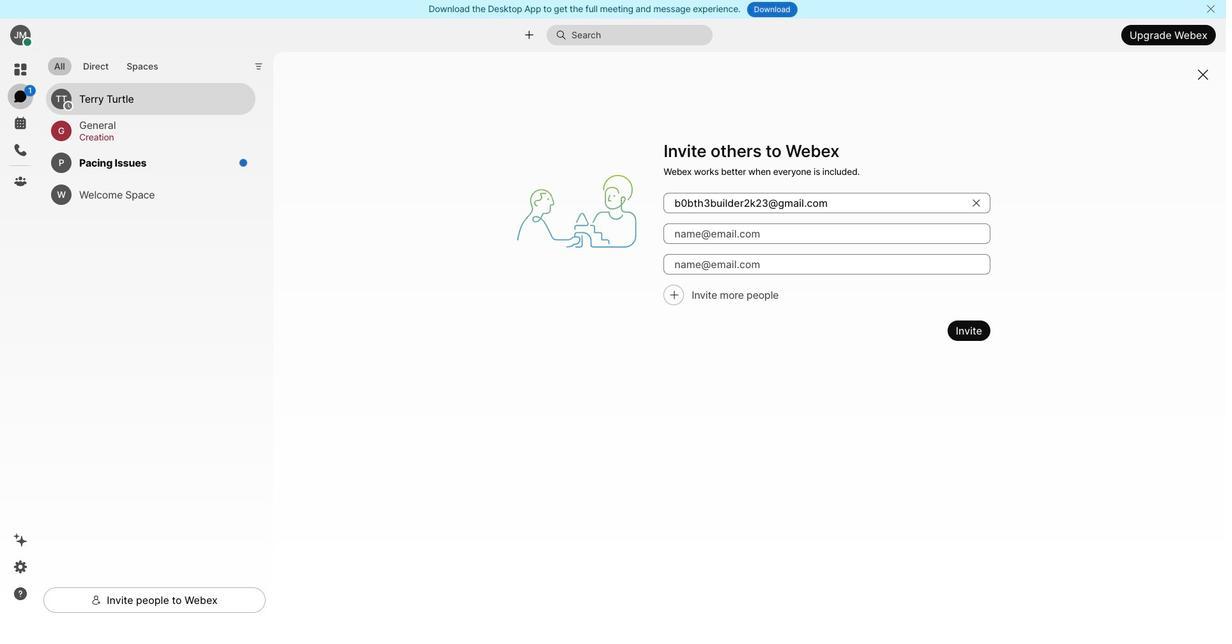 Task type: vqa. For each thing, say whether or not it's contained in the screenshot.
Test Space list item
no



Task type: describe. For each thing, give the bounding box(es) containing it.
2 name@email.com email field from the top
[[664, 224, 991, 244]]

invite others to webex image
[[505, 140, 649, 283]]

welcome space list item
[[46, 179, 256, 211]]

creation element
[[79, 130, 240, 144]]

general list item
[[46, 115, 256, 147]]

terry turtle list item
[[46, 83, 256, 115]]

webex tab list
[[8, 57, 36, 194]]



Task type: locate. For each thing, give the bounding box(es) containing it.
tab list
[[45, 50, 168, 79]]

navigation
[[0, 52, 41, 618]]

3 name@email.com email field from the top
[[664, 255, 991, 275]]

pacing issues, new messages list item
[[46, 147, 256, 179]]

0 vertical spatial name@email.com email field
[[664, 193, 991, 214]]

1 vertical spatial name@email.com email field
[[664, 224, 991, 244]]

cancel_16 image
[[1206, 4, 1216, 14]]

1 name@email.com email field from the top
[[664, 193, 991, 214]]

2 vertical spatial name@email.com email field
[[664, 255, 991, 275]]

name@email.com email field
[[664, 193, 991, 214], [664, 224, 991, 244], [664, 255, 991, 275]]

new messages image
[[239, 158, 248, 167]]



